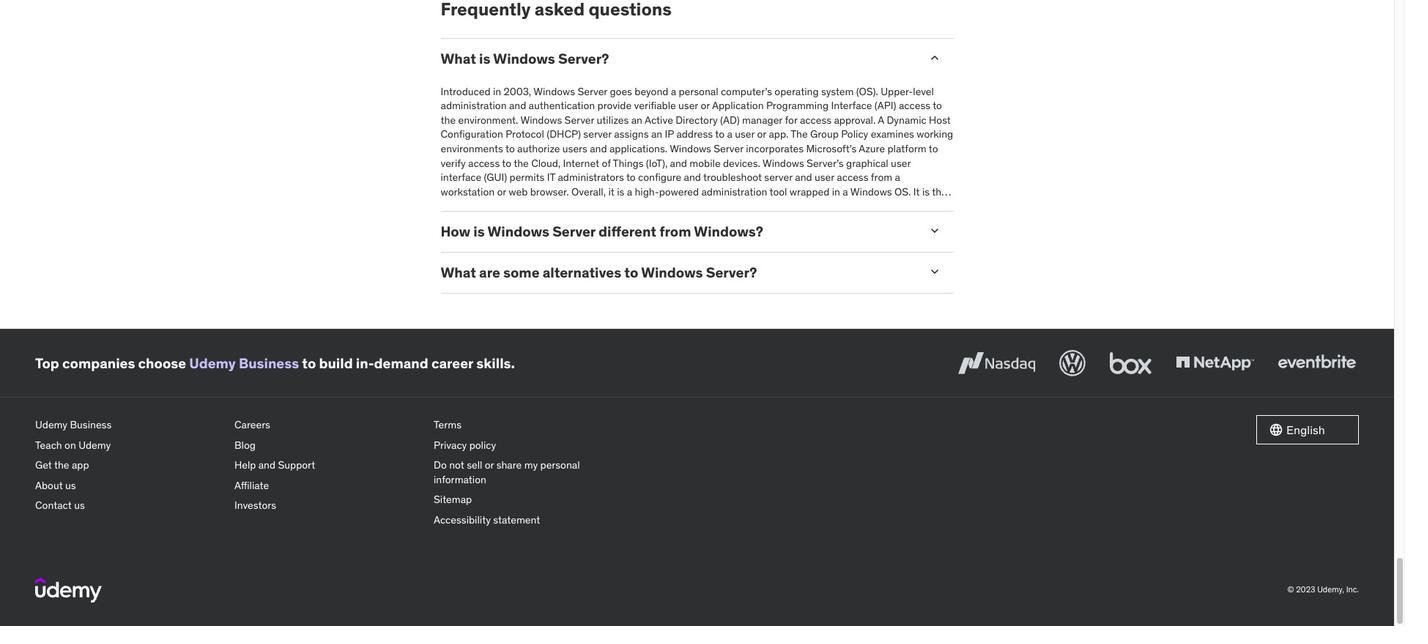 Task type: locate. For each thing, give the bounding box(es) containing it.
or inside terms privacy policy do not sell or share my personal information sitemap accessibility statement
[[485, 459, 494, 472]]

to up host
[[933, 99, 942, 112]]

udemy up teach
[[35, 418, 67, 432]]

or left laptop
[[724, 200, 734, 213]]

environment.
[[458, 113, 518, 127]]

careers
[[235, 418, 270, 432]]

business up 'on'
[[70, 418, 112, 432]]

0 vertical spatial udemy
[[189, 354, 236, 372]]

in left 2003,
[[493, 85, 501, 98]]

us right "about"
[[65, 479, 76, 492]]

operating
[[775, 85, 819, 98]]

support
[[278, 459, 315, 472]]

career
[[432, 354, 473, 372]]

computer's
[[721, 85, 772, 98]]

internet
[[563, 157, 600, 170]]

from down powered at the left top of the page
[[660, 223, 691, 241]]

teach on udemy link
[[35, 436, 223, 456]]

privacy policy link
[[434, 436, 622, 456]]

1 vertical spatial server
[[765, 171, 793, 184]]

box image
[[1107, 347, 1156, 380]]

overall,
[[572, 185, 606, 198]]

server up devices.
[[714, 142, 744, 155]]

eventbrite image
[[1275, 347, 1360, 380]]

things
[[613, 157, 644, 170]]

personal inside introduced in 2003, windows server goes beyond a personal computer's operating system (os). upper-level administration and authentication provide verifiable user or application programming interface (api) access to the environment. windows server utilizes an active directory (ad) manager for access approval. a dynamic host configuration protocol (dhcp) server assigns an ip address to a user or app. the group policy examines working environments to authorize users and applications. windows server incorporates microsoft's azure platform to verify access to the cloud, internet of things (iot), and mobile devices. windows server's graphical user interface (gui) permits it administrators to configure and troubleshoot server and user access from a workstation or web browser. overall, it is a high-powered administration tool wrapped in a windows os. it is the primary way to resolve issues that are beyond the workstation or laptop level.
[[679, 85, 719, 98]]

beyond up verifiable
[[635, 85, 669, 98]]

application
[[712, 99, 764, 112]]

1 vertical spatial are
[[479, 264, 500, 282]]

access down graphical
[[837, 171, 869, 184]]

2023
[[1297, 585, 1316, 595]]

1 vertical spatial from
[[660, 223, 691, 241]]

to down things in the left of the page
[[627, 171, 636, 184]]

teach
[[35, 439, 62, 452]]

blog
[[235, 439, 256, 452]]

0 horizontal spatial personal
[[541, 459, 580, 472]]

1 horizontal spatial personal
[[679, 85, 719, 98]]

0 vertical spatial small image
[[927, 50, 942, 65]]

level.
[[768, 200, 791, 213]]

in right 'wrapped'
[[832, 185, 841, 198]]

the right the get
[[54, 459, 69, 472]]

high-
[[635, 185, 659, 198]]

0 horizontal spatial server
[[584, 128, 612, 141]]

permits
[[510, 171, 545, 184]]

or down (gui)
[[497, 185, 506, 198]]

what up introduced
[[441, 50, 476, 67]]

upper-
[[881, 85, 913, 98]]

1 vertical spatial us
[[74, 499, 85, 513]]

windows down the address at top
[[670, 142, 712, 155]]

1 horizontal spatial an
[[651, 128, 663, 141]]

what for what is windows server?
[[441, 50, 476, 67]]

administration down troubleshoot
[[702, 185, 768, 198]]

windows down graphical
[[851, 185, 892, 198]]

1 horizontal spatial server?
[[706, 264, 757, 282]]

users
[[563, 142, 588, 155]]

or right the sell
[[485, 459, 494, 472]]

server? down windows?
[[706, 264, 757, 282]]

server down utilizes
[[584, 128, 612, 141]]

windows?
[[694, 223, 764, 241]]

© 2023 udemy, inc.
[[1288, 585, 1360, 595]]

it
[[914, 185, 920, 198]]

in
[[493, 85, 501, 98], [832, 185, 841, 198]]

ip
[[665, 128, 674, 141]]

a
[[671, 85, 677, 98], [727, 128, 733, 141], [895, 171, 901, 184], [627, 185, 633, 198], [843, 185, 849, 198]]

goes
[[610, 85, 632, 98]]

1 vertical spatial personal
[[541, 459, 580, 472]]

server up tool
[[765, 171, 793, 184]]

1 vertical spatial small image
[[927, 265, 942, 279]]

personal up directory
[[679, 85, 719, 98]]

beyond down high-
[[614, 200, 648, 213]]

0 vertical spatial what
[[441, 50, 476, 67]]

small image up level
[[927, 50, 942, 65]]

server? up authentication at top
[[558, 50, 609, 67]]

0 vertical spatial from
[[871, 171, 893, 184]]

or down manager
[[757, 128, 767, 141]]

(gui)
[[484, 171, 507, 184]]

powered
[[659, 185, 699, 198]]

beyond
[[635, 85, 669, 98], [614, 200, 648, 213]]

do
[[434, 459, 447, 472]]

2 horizontal spatial udemy
[[189, 354, 236, 372]]

resolve
[[510, 200, 543, 213]]

server
[[578, 85, 608, 98], [565, 113, 595, 127], [714, 142, 744, 155], [553, 223, 596, 241]]

from down graphical
[[871, 171, 893, 184]]

0 vertical spatial personal
[[679, 85, 719, 98]]

about us link
[[35, 476, 223, 496]]

and inside careers blog help and support affiliate investors
[[259, 459, 276, 472]]

are down it
[[597, 200, 612, 213]]

the down high-
[[650, 200, 666, 213]]

windows up the protocol
[[521, 113, 562, 127]]

administration
[[441, 99, 507, 112], [702, 185, 768, 198]]

personal right my
[[541, 459, 580, 472]]

investors
[[235, 499, 276, 513]]

1 horizontal spatial small image
[[1269, 423, 1284, 438]]

0 vertical spatial are
[[597, 200, 612, 213]]

small image
[[927, 224, 942, 238], [927, 265, 942, 279]]

2 small image from the top
[[927, 265, 942, 279]]

0 horizontal spatial an
[[632, 113, 643, 127]]

1 vertical spatial business
[[70, 418, 112, 432]]

1 vertical spatial what
[[441, 264, 476, 282]]

host
[[929, 113, 951, 127]]

small image
[[927, 50, 942, 65], [1269, 423, 1284, 438]]

0 vertical spatial business
[[239, 354, 299, 372]]

browser.
[[530, 185, 569, 198]]

1 vertical spatial udemy
[[35, 418, 67, 432]]

us
[[65, 479, 76, 492], [74, 499, 85, 513]]

an left "ip"
[[651, 128, 663, 141]]

active
[[645, 113, 673, 127]]

1 horizontal spatial from
[[871, 171, 893, 184]]

udemy
[[189, 354, 236, 372], [35, 418, 67, 432], [79, 439, 111, 452]]

access
[[899, 99, 931, 112], [800, 113, 832, 127], [468, 157, 500, 170], [837, 171, 869, 184]]

1 horizontal spatial in
[[832, 185, 841, 198]]

udemy business link up careers
[[189, 354, 299, 372]]

business up careers
[[239, 354, 299, 372]]

workstation down interface
[[441, 185, 495, 198]]

0 vertical spatial small image
[[927, 224, 942, 238]]

or
[[701, 99, 710, 112], [757, 128, 767, 141], [497, 185, 506, 198], [724, 200, 734, 213], [485, 459, 494, 472]]

small image left english
[[1269, 423, 1284, 438]]

0 vertical spatial an
[[632, 113, 643, 127]]

do not sell or share my personal information button
[[434, 456, 622, 491]]

my
[[525, 459, 538, 472]]

and right (iot),
[[670, 157, 687, 170]]

1 horizontal spatial workstation
[[668, 200, 722, 213]]

policy
[[470, 439, 496, 452]]

is right it
[[617, 185, 625, 198]]

to down different
[[625, 264, 639, 282]]

business inside udemy business teach on udemy get the app about us contact us
[[70, 418, 112, 432]]

to down working at the top of the page
[[929, 142, 938, 155]]

1 what from the top
[[441, 50, 476, 67]]

nasdaq image
[[955, 347, 1039, 380]]

0 horizontal spatial from
[[660, 223, 691, 241]]

to left the 'build'
[[302, 354, 316, 372]]

environments
[[441, 142, 503, 155]]

how
[[441, 223, 471, 241]]

a up verifiable
[[671, 85, 677, 98]]

of
[[602, 157, 611, 170]]

0 vertical spatial server?
[[558, 50, 609, 67]]

0 horizontal spatial are
[[479, 264, 500, 282]]

udemy business link up get the app link
[[35, 416, 223, 436]]

0 horizontal spatial administration
[[441, 99, 507, 112]]

2 vertical spatial udemy
[[79, 439, 111, 452]]

udemy right choose
[[189, 354, 236, 372]]

1 horizontal spatial are
[[597, 200, 612, 213]]

udemy right 'on'
[[79, 439, 111, 452]]

examines
[[871, 128, 915, 141]]

0 vertical spatial in
[[493, 85, 501, 98]]

access up (gui)
[[468, 157, 500, 170]]

administration down introduced
[[441, 99, 507, 112]]

0 vertical spatial server
[[584, 128, 612, 141]]

how is windows server different from windows? button
[[441, 223, 916, 241]]

alternatives
[[543, 264, 622, 282]]

verify
[[441, 157, 466, 170]]

and down 2003,
[[509, 99, 526, 112]]

1 vertical spatial administration
[[702, 185, 768, 198]]

0 horizontal spatial business
[[70, 418, 112, 432]]

in-
[[356, 354, 374, 372]]

(dhcp)
[[547, 128, 581, 141]]

and right help
[[259, 459, 276, 472]]

to right way
[[498, 200, 507, 213]]

dynamic
[[887, 113, 927, 127]]

what for what are some alternatives to windows server?
[[441, 264, 476, 282]]

companies
[[62, 354, 135, 372]]

terms
[[434, 418, 462, 432]]

1 vertical spatial workstation
[[668, 200, 722, 213]]

1 small image from the top
[[927, 224, 942, 238]]

udemy business link
[[189, 354, 299, 372], [35, 416, 223, 436]]

cloud,
[[531, 157, 561, 170]]

1 vertical spatial small image
[[1269, 423, 1284, 438]]

an up the assigns
[[632, 113, 643, 127]]

app
[[72, 459, 89, 472]]

graphical
[[847, 157, 889, 170]]

privacy
[[434, 439, 467, 452]]

affiliate
[[235, 479, 269, 492]]

0 horizontal spatial udemy
[[35, 418, 67, 432]]

us right contact
[[74, 499, 85, 513]]

0 horizontal spatial workstation
[[441, 185, 495, 198]]

share
[[497, 459, 522, 472]]

get the app link
[[35, 456, 223, 476]]

and up "of" at the left
[[590, 142, 607, 155]]

to down the protocol
[[506, 142, 515, 155]]

terms link
[[434, 416, 622, 436]]

workstation down powered at the left top of the page
[[668, 200, 722, 213]]

server
[[584, 128, 612, 141], [765, 171, 793, 184]]

the right "it"
[[932, 185, 948, 198]]

are left some
[[479, 264, 500, 282]]

2 what from the top
[[441, 264, 476, 282]]

what down 'how'
[[441, 264, 476, 282]]

applications.
[[610, 142, 668, 155]]

0 horizontal spatial server?
[[558, 50, 609, 67]]

1 vertical spatial an
[[651, 128, 663, 141]]

on
[[65, 439, 76, 452]]



Task type: describe. For each thing, give the bounding box(es) containing it.
windows up authentication at top
[[534, 85, 575, 98]]

blog link
[[235, 436, 422, 456]]

interface
[[441, 171, 482, 184]]

english
[[1287, 423, 1326, 437]]

or up directory
[[701, 99, 710, 112]]

some
[[504, 264, 540, 282]]

demand
[[374, 354, 429, 372]]

contact us link
[[35, 496, 223, 517]]

sitemap
[[434, 493, 472, 507]]

(ad)
[[720, 113, 740, 127]]

a
[[878, 113, 885, 127]]

authorize
[[518, 142, 560, 155]]

server down the 'that'
[[553, 223, 596, 241]]

the inside udemy business teach on udemy get the app about us contact us
[[54, 459, 69, 472]]

protocol
[[506, 128, 544, 141]]

os.
[[895, 185, 911, 198]]

server up (dhcp)
[[565, 113, 595, 127]]

wrapped
[[790, 185, 830, 198]]

is right "it"
[[923, 185, 930, 198]]

server up provide
[[578, 85, 608, 98]]

1 horizontal spatial administration
[[702, 185, 768, 198]]

user down server's
[[815, 171, 835, 184]]

the up configuration
[[441, 113, 456, 127]]

user down platform at the top of page
[[891, 157, 911, 170]]

sitemap link
[[434, 491, 622, 511]]

provide
[[598, 99, 632, 112]]

0 vertical spatial administration
[[441, 99, 507, 112]]

from inside introduced in 2003, windows server goes beyond a personal computer's operating system (os). upper-level administration and authentication provide verifiable user or application programming interface (api) access to the environment. windows server utilizes an active directory (ad) manager for access approval. a dynamic host configuration protocol (dhcp) server assigns an ip address to a user or app. the group policy examines working environments to authorize users and applications. windows server incorporates microsoft's azure platform to verify access to the cloud, internet of things (iot), and mobile devices. windows server's graphical user interface (gui) permits it administrators to configure and troubleshoot server and user access from a workstation or web browser. overall, it is a high-powered administration tool wrapped in a windows os. it is the primary way to resolve issues that are beyond the workstation or laptop level.
[[871, 171, 893, 184]]

tool
[[770, 185, 788, 198]]

configuration
[[441, 128, 503, 141]]

way
[[478, 200, 496, 213]]

1 vertical spatial in
[[832, 185, 841, 198]]

and down mobile
[[684, 171, 701, 184]]

(iot),
[[646, 157, 668, 170]]

for
[[785, 113, 798, 127]]

sell
[[467, 459, 483, 472]]

windows down incorporates
[[763, 157, 805, 170]]

netapp image
[[1173, 347, 1258, 380]]

accessibility statement link
[[434, 511, 622, 531]]

skills.
[[477, 354, 515, 372]]

1 horizontal spatial business
[[239, 354, 299, 372]]

the up permits
[[514, 157, 529, 170]]

(os).
[[857, 85, 879, 98]]

build
[[319, 354, 353, 372]]

manager
[[742, 113, 783, 127]]

small image inside english button
[[1269, 423, 1284, 438]]

windows down resolve
[[488, 223, 550, 241]]

is right 'how'
[[474, 223, 485, 241]]

about
[[35, 479, 63, 492]]

udemy,
[[1318, 585, 1345, 595]]

0 horizontal spatial in
[[493, 85, 501, 98]]

1 horizontal spatial udemy
[[79, 439, 111, 452]]

system
[[822, 85, 854, 98]]

programming
[[767, 99, 829, 112]]

0 vertical spatial udemy business link
[[189, 354, 299, 372]]

level
[[913, 85, 934, 98]]

a down server's
[[843, 185, 849, 198]]

user up directory
[[679, 99, 698, 112]]

assigns
[[614, 128, 649, 141]]

careers link
[[235, 416, 422, 436]]

app.
[[769, 128, 789, 141]]

0 vertical spatial us
[[65, 479, 76, 492]]

access up group
[[800, 113, 832, 127]]

access up dynamic
[[899, 99, 931, 112]]

microsoft's
[[807, 142, 857, 155]]

group
[[811, 128, 839, 141]]

a up os.
[[895, 171, 901, 184]]

incorporates
[[746, 142, 804, 155]]

are inside introduced in 2003, windows server goes beyond a personal computer's operating system (os). upper-level administration and authentication provide verifiable user or application programming interface (api) access to the environment. windows server utilizes an active directory (ad) manager for access approval. a dynamic host configuration protocol (dhcp) server assigns an ip address to a user or app. the group policy examines working environments to authorize users and applications. windows server incorporates microsoft's azure platform to verify access to the cloud, internet of things (iot), and mobile devices. windows server's graphical user interface (gui) permits it administrators to configure and troubleshoot server and user access from a workstation or web browser. overall, it is a high-powered administration tool wrapped in a windows os. it is the primary way to resolve issues that are beyond the workstation or laptop level.
[[597, 200, 612, 213]]

primary
[[441, 200, 476, 213]]

authentication
[[529, 99, 595, 112]]

the
[[791, 128, 808, 141]]

server's
[[807, 157, 844, 170]]

1 vertical spatial server?
[[706, 264, 757, 282]]

what is windows server? button
[[441, 50, 916, 67]]

help
[[235, 459, 256, 472]]

contact
[[35, 499, 72, 513]]

1 vertical spatial beyond
[[614, 200, 648, 213]]

a down the (ad)
[[727, 128, 733, 141]]

inc.
[[1347, 585, 1360, 595]]

accessibility
[[434, 514, 491, 527]]

azure
[[859, 142, 885, 155]]

to up (gui)
[[502, 157, 512, 170]]

1 vertical spatial udemy business link
[[35, 416, 223, 436]]

help and support link
[[235, 456, 422, 476]]

english button
[[1257, 416, 1360, 445]]

and up 'wrapped'
[[795, 171, 813, 184]]

user down the (ad)
[[735, 128, 755, 141]]

to down the (ad)
[[715, 128, 725, 141]]

information
[[434, 473, 487, 486]]

platform
[[888, 142, 927, 155]]

directory
[[676, 113, 718, 127]]

working
[[917, 128, 954, 141]]

get
[[35, 459, 52, 472]]

devices.
[[723, 157, 761, 170]]

laptop
[[736, 200, 765, 213]]

windows down the how is windows server different from windows? dropdown button
[[641, 264, 703, 282]]

different
[[599, 223, 657, 241]]

configure
[[638, 171, 682, 184]]

what are some alternatives to windows server?
[[441, 264, 757, 282]]

small image for what are some alternatives to windows server?
[[927, 265, 942, 279]]

a left high-
[[627, 185, 633, 198]]

top companies choose udemy business to build in-demand career skills.
[[35, 354, 515, 372]]

is up introduced
[[479, 50, 491, 67]]

web
[[509, 185, 528, 198]]

policy
[[841, 128, 869, 141]]

windows up 2003,
[[493, 50, 555, 67]]

choose
[[138, 354, 186, 372]]

small image for how is windows server different from windows?
[[927, 224, 942, 238]]

top
[[35, 354, 59, 372]]

personal inside terms privacy policy do not sell or share my personal information sitemap accessibility statement
[[541, 459, 580, 472]]

investors link
[[235, 496, 422, 517]]

1 horizontal spatial server
[[765, 171, 793, 184]]

udemy business teach on udemy get the app about us contact us
[[35, 418, 112, 513]]

how is windows server different from windows?
[[441, 223, 764, 241]]

address
[[677, 128, 713, 141]]

udemy image
[[35, 578, 102, 603]]

volkswagen image
[[1057, 347, 1089, 380]]

0 horizontal spatial small image
[[927, 50, 942, 65]]

introduced
[[441, 85, 491, 98]]

careers blog help and support affiliate investors
[[235, 418, 315, 513]]

0 vertical spatial beyond
[[635, 85, 669, 98]]

0 vertical spatial workstation
[[441, 185, 495, 198]]

troubleshoot
[[704, 171, 762, 184]]

2003,
[[504, 85, 532, 98]]

mobile
[[690, 157, 721, 170]]



Task type: vqa. For each thing, say whether or not it's contained in the screenshot.
the My associated with "My Lists" link at the left of page
no



